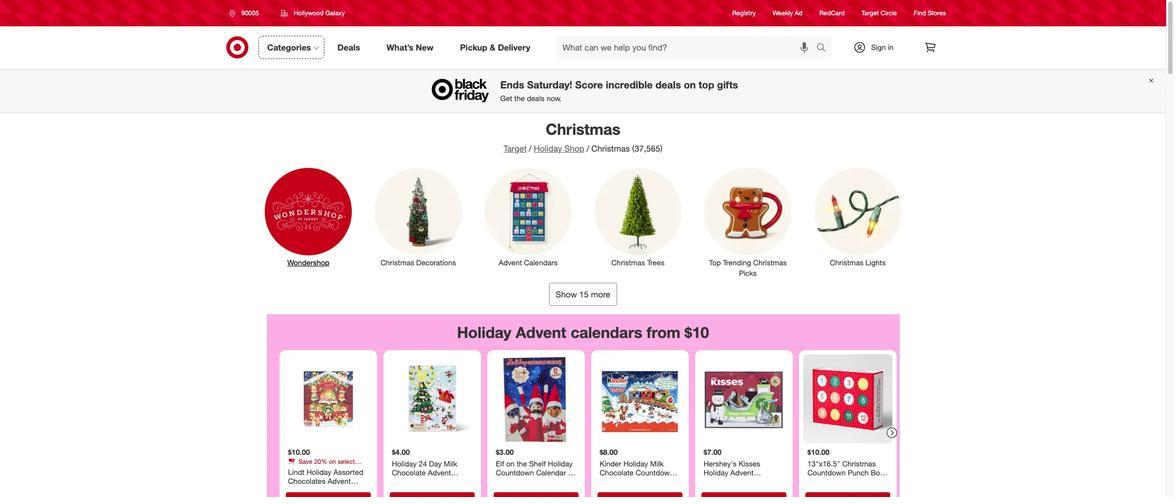 Task type: vqa. For each thing, say whether or not it's contained in the screenshot.


Task type: describe. For each thing, give the bounding box(es) containing it.
- inside $8.00 kinder holiday milk chocolate countdown calendar - 4.4oz
[[631, 478, 634, 487]]

holiday advent calendars from $10
[[457, 323, 709, 342]]

2 / from the left
[[587, 143, 589, 154]]

20%
[[314, 458, 327, 466]]

1 vertical spatial deals
[[527, 94, 545, 103]]

registry link
[[732, 9, 756, 18]]

target circle link
[[862, 9, 897, 18]]

from
[[647, 323, 680, 342]]

box
[[871, 469, 884, 478]]

wondershop
[[287, 258, 329, 267]]

4.4oz
[[636, 478, 654, 487]]

hershey's
[[703, 460, 736, 469]]

90005
[[241, 9, 259, 17]]

hollywood galaxy
[[294, 9, 345, 17]]

score
[[575, 79, 603, 91]]

on inside ends saturday! score incredible deals on top gifts get the deals now.
[[684, 79, 696, 91]]

holiday inside lindt holiday assorted chocolates advent calendar - 4.5oz
[[306, 468, 331, 477]]

advent inside lindt holiday assorted chocolates advent calendar - 4.5oz
[[327, 477, 351, 486]]

deals link
[[328, 36, 373, 59]]

holiday shop link
[[534, 143, 584, 154]]

new
[[416, 42, 434, 53]]

(37,565)
[[632, 143, 663, 154]]

search
[[812, 43, 837, 54]]

elf
[[496, 460, 504, 469]]

show 15 more button
[[549, 283, 617, 306]]

lindt inside the 'save 20% on select lindt & ghirardelli chocolate'
[[288, 466, 302, 474]]

holiday inside $3.00 elf on the shelf holiday countdown calendar - 1.76oz/24ct
[[548, 460, 572, 469]]

on for save 20% on select lindt & ghirardelli chocolate
[[329, 458, 336, 466]]

chocolate
[[599, 469, 633, 478]]

calendar inside $7.00 hershey's kisses holiday advent calendar - 3.8oz
[[703, 478, 733, 487]]

advent left calendars
[[499, 258, 522, 267]]

chocolates
[[288, 477, 325, 486]]

the inside ends saturday! score incredible deals on top gifts get the deals now.
[[514, 94, 525, 103]]

ghirardelli
[[309, 466, 338, 474]]

lights
[[866, 258, 886, 267]]

top
[[709, 258, 721, 267]]

0 vertical spatial deals
[[656, 79, 681, 91]]

search button
[[812, 36, 837, 61]]

wondershop™
[[828, 478, 874, 487]]

90005 button
[[222, 4, 270, 23]]

calendar inside $3.00 elf on the shelf holiday countdown calendar - 1.76oz/24ct
[[536, 469, 566, 478]]

$10.00 for $10.00
[[288, 448, 310, 457]]

lindt inside lindt holiday assorted chocolates advent calendar - 4.5oz
[[288, 468, 304, 477]]

picks
[[739, 269, 757, 278]]

hollywood
[[294, 9, 324, 17]]

sign in
[[871, 43, 894, 52]]

sign in link
[[844, 36, 910, 59]]

1.76oz/24ct
[[496, 478, 535, 487]]

christmas trees link
[[587, 166, 689, 268]]

christmas trees
[[612, 258, 665, 267]]

advent inside $7.00 hershey's kisses holiday advent calendar - 3.8oz
[[730, 469, 754, 478]]

kinder
[[599, 460, 621, 469]]

elf on the shelf holiday countdown calendar - 1.76oz/24ct image
[[491, 355, 581, 444]]

hershey's kisses holiday advent calendar - 3.8oz image
[[699, 355, 788, 444]]

deals
[[337, 42, 360, 53]]

red
[[807, 478, 821, 487]]

$4.00
[[392, 448, 410, 457]]

categories
[[267, 42, 311, 53]]

find stores link
[[914, 9, 946, 18]]

calendars
[[571, 323, 642, 342]]

on for $3.00 elf on the shelf holiday countdown calendar - 1.76oz/24ct
[[506, 460, 514, 469]]

15
[[579, 289, 589, 300]]

pickup & delivery link
[[451, 36, 544, 59]]

punch
[[848, 469, 869, 478]]

assorted
[[333, 468, 363, 477]]

$10.00 13"x16.5" christmas countdown punch box red - wondershop™
[[807, 448, 884, 487]]

christmas decorations link
[[368, 166, 469, 268]]

weekly ad link
[[773, 9, 803, 18]]

find stores
[[914, 9, 946, 17]]

13"x16.5"
[[807, 460, 840, 469]]

trees
[[647, 258, 665, 267]]

$10.00 for $10.00 13"x16.5" christmas countdown punch box red - wondershop™
[[807, 448, 829, 457]]

shop
[[564, 143, 584, 154]]

target inside christmas target / holiday shop / christmas (37,565)
[[504, 143, 527, 154]]

top
[[699, 79, 714, 91]]

christmas target / holiday shop / christmas (37,565)
[[504, 120, 663, 154]]

ad
[[795, 9, 803, 17]]

milk
[[650, 460, 663, 469]]

pickup
[[460, 42, 487, 53]]

christmas left lights
[[830, 258, 864, 267]]

now.
[[547, 94, 561, 103]]

$8.00
[[599, 448, 617, 457]]

target circle
[[862, 9, 897, 17]]

3.8oz
[[740, 478, 758, 487]]

countdown inside $10.00 13"x16.5" christmas countdown punch box red - wondershop™
[[807, 469, 846, 478]]



Task type: locate. For each thing, give the bounding box(es) containing it.
on inside $3.00 elf on the shelf holiday countdown calendar - 1.76oz/24ct
[[506, 460, 514, 469]]

lindt holiday assorted chocolates advent calendar - 4.5oz image
[[284, 355, 373, 444]]

2 countdown from the left
[[635, 469, 674, 478]]

christmas
[[546, 120, 620, 139], [591, 143, 630, 154], [381, 258, 414, 267], [612, 258, 645, 267], [753, 258, 787, 267], [830, 258, 864, 267], [842, 460, 876, 469]]

get
[[500, 94, 512, 103]]

calendar down hershey's
[[703, 478, 733, 487]]

- left chocolate
[[568, 469, 571, 478]]

pickup & delivery
[[460, 42, 530, 53]]

christmas right shop
[[591, 143, 630, 154]]

wondershop link
[[258, 166, 359, 268]]

christmas left decorations
[[381, 258, 414, 267]]

- left 3.8oz
[[735, 478, 738, 487]]

calendar down chocolate
[[599, 478, 629, 487]]

countdown down the milk on the right
[[635, 469, 674, 478]]

- inside lindt holiday assorted chocolates advent calendar - 4.5oz
[[320, 486, 323, 495]]

target left circle
[[862, 9, 879, 17]]

&
[[490, 42, 496, 53], [304, 466, 308, 474]]

save 20% on select lindt & ghirardelli chocolate
[[288, 458, 368, 474]]

lindt
[[288, 466, 302, 474], [288, 468, 304, 477]]

/ right shop
[[587, 143, 589, 154]]

show
[[556, 289, 577, 300]]

$3.00
[[496, 448, 514, 457]]

1 lindt from the top
[[288, 466, 302, 474]]

registry
[[732, 9, 756, 17]]

0 horizontal spatial target
[[504, 143, 527, 154]]

0 horizontal spatial on
[[329, 458, 336, 466]]

0 vertical spatial &
[[490, 42, 496, 53]]

calendar down shelf
[[536, 469, 566, 478]]

13"x16.5" christmas countdown punch box red - wondershop™ image
[[803, 355, 892, 444]]

countdown inside $3.00 elf on the shelf holiday countdown calendar - 1.76oz/24ct
[[496, 469, 534, 478]]

incredible
[[606, 79, 653, 91]]

countdown down 13"x16.5"
[[807, 469, 846, 478]]

top trending christmas picks
[[709, 258, 787, 278]]

holiday inside $7.00 hershey's kisses holiday advent calendar - 3.8oz
[[703, 469, 728, 478]]

select
[[338, 458, 355, 466]]

the right the get on the left top of the page
[[514, 94, 525, 103]]

countdown
[[496, 469, 534, 478], [635, 469, 674, 478], [807, 469, 846, 478]]

more
[[591, 289, 611, 300]]

$10.00 inside $10.00 13"x16.5" christmas countdown punch box red - wondershop™
[[807, 448, 829, 457]]

1 horizontal spatial $10.00
[[807, 448, 829, 457]]

/
[[529, 143, 532, 154], [587, 143, 589, 154]]

0 horizontal spatial &
[[304, 466, 308, 474]]

$10.00
[[288, 448, 310, 457], [807, 448, 829, 457]]

0 vertical spatial the
[[514, 94, 525, 103]]

holiday inside christmas target / holiday shop / christmas (37,565)
[[534, 143, 562, 154]]

1 vertical spatial &
[[304, 466, 308, 474]]

& inside the 'save 20% on select lindt & ghirardelli chocolate'
[[304, 466, 308, 474]]

advent up 3.8oz
[[730, 469, 754, 478]]

find
[[914, 9, 926, 17]]

$7.00 hershey's kisses holiday advent calendar - 3.8oz
[[703, 448, 760, 487]]

1 horizontal spatial countdown
[[635, 469, 674, 478]]

calendar
[[536, 469, 566, 478], [599, 478, 629, 487], [703, 478, 733, 487], [288, 486, 318, 495]]

trending
[[723, 258, 751, 267]]

- left the 4.4oz
[[631, 478, 634, 487]]

deals
[[656, 79, 681, 91], [527, 94, 545, 103]]

shelf
[[529, 460, 546, 469]]

$7.00
[[703, 448, 721, 457]]

on inside the 'save 20% on select lindt & ghirardelli chocolate'
[[329, 458, 336, 466]]

the
[[514, 94, 525, 103], [516, 460, 527, 469]]

- inside $10.00 13"x16.5" christmas countdown punch box red - wondershop™
[[823, 478, 826, 487]]

What can we help you find? suggestions appear below search field
[[556, 36, 819, 59]]

advent
[[499, 258, 522, 267], [516, 323, 566, 342], [730, 469, 754, 478], [327, 477, 351, 486]]

weekly
[[773, 9, 793, 17]]

kisses
[[738, 460, 760, 469]]

deals left top
[[656, 79, 681, 91]]

1 horizontal spatial deals
[[656, 79, 681, 91]]

saturday!
[[527, 79, 572, 91]]

on left top
[[684, 79, 696, 91]]

gifts
[[717, 79, 738, 91]]

0 vertical spatial target
[[862, 9, 879, 17]]

calendars
[[524, 258, 558, 267]]

christmas inside $10.00 13"x16.5" christmas countdown punch box red - wondershop™
[[842, 460, 876, 469]]

galaxy
[[325, 9, 345, 17]]

$10
[[685, 323, 709, 342]]

christmas up shop
[[546, 120, 620, 139]]

- inside $3.00 elf on the shelf holiday countdown calendar - 1.76oz/24ct
[[568, 469, 571, 478]]

2 horizontal spatial countdown
[[807, 469, 846, 478]]

$8.00 kinder holiday milk chocolate countdown calendar - 4.4oz
[[599, 448, 674, 487]]

1 horizontal spatial on
[[506, 460, 514, 469]]

3 countdown from the left
[[807, 469, 846, 478]]

sign
[[871, 43, 886, 52]]

1 / from the left
[[529, 143, 532, 154]]

1 horizontal spatial &
[[490, 42, 496, 53]]

christmas inside 'top trending christmas picks'
[[753, 258, 787, 267]]

weekly ad
[[773, 9, 803, 17]]

0 horizontal spatial countdown
[[496, 469, 534, 478]]

delivery
[[498, 42, 530, 53]]

$10.00 up "save"
[[288, 448, 310, 457]]

calendar down chocolates at bottom left
[[288, 486, 318, 495]]

countdown inside $8.00 kinder holiday milk chocolate countdown calendar - 4.4oz
[[635, 469, 674, 478]]

$10.00 up 13"x16.5"
[[807, 448, 829, 457]]

christmas left trees
[[612, 258, 645, 267]]

redcard
[[820, 9, 845, 17]]

calendar inside lindt holiday assorted chocolates advent calendar - 4.5oz
[[288, 486, 318, 495]]

0 horizontal spatial /
[[529, 143, 532, 154]]

christmas lights link
[[807, 166, 909, 268]]

2 $10.00 from the left
[[807, 448, 829, 457]]

4.5oz
[[325, 486, 343, 495]]

lindt holiday assorted chocolates advent calendar - 4.5oz
[[288, 468, 363, 495]]

on
[[684, 79, 696, 91], [329, 458, 336, 466], [506, 460, 514, 469]]

2 horizontal spatial on
[[684, 79, 696, 91]]

the left shelf
[[516, 460, 527, 469]]

save
[[298, 458, 312, 466]]

the inside $3.00 elf on the shelf holiday countdown calendar - 1.76oz/24ct
[[516, 460, 527, 469]]

0 horizontal spatial $10.00
[[288, 448, 310, 457]]

holiday inside $8.00 kinder holiday milk chocolate countdown calendar - 4.4oz
[[623, 460, 648, 469]]

stores
[[928, 9, 946, 17]]

advent calendars link
[[477, 166, 579, 268]]

carousel region
[[267, 315, 900, 498]]

holiday 24 day milk chocolate advent calendar, package may vary - 2oz - favorite day™ image
[[387, 355, 477, 444]]

target link
[[504, 143, 527, 154]]

- right red
[[823, 478, 826, 487]]

christmas up picks
[[753, 258, 787, 267]]

kinder holiday milk chocolate countdown calendar - 4.4oz image
[[595, 355, 684, 444]]

1 countdown from the left
[[496, 469, 534, 478]]

1 horizontal spatial target
[[862, 9, 879, 17]]

- left 4.5oz
[[320, 486, 323, 495]]

2 lindt from the top
[[288, 468, 304, 477]]

ends
[[500, 79, 524, 91]]

on right elf
[[506, 460, 514, 469]]

& right pickup
[[490, 42, 496, 53]]

0 horizontal spatial deals
[[527, 94, 545, 103]]

on right "20%" on the bottom left of the page
[[329, 458, 336, 466]]

redcard link
[[820, 9, 845, 18]]

countdown up 1.76oz/24ct
[[496, 469, 534, 478]]

circle
[[881, 9, 897, 17]]

what's
[[387, 42, 414, 53]]

& up chocolates at bottom left
[[304, 466, 308, 474]]

christmas up punch
[[842, 460, 876, 469]]

/ right target link
[[529, 143, 532, 154]]

$4.00 link
[[387, 355, 477, 491]]

calendar inside $8.00 kinder holiday milk chocolate countdown calendar - 4.4oz
[[599, 478, 629, 487]]

1 horizontal spatial /
[[587, 143, 589, 154]]

1 $10.00 from the left
[[288, 448, 310, 457]]

ends saturday! score incredible deals on top gifts get the deals now.
[[500, 79, 738, 103]]

$3.00 elf on the shelf holiday countdown calendar - 1.76oz/24ct
[[496, 448, 572, 487]]

-
[[568, 469, 571, 478], [631, 478, 634, 487], [735, 478, 738, 487], [823, 478, 826, 487], [320, 486, 323, 495]]

decorations
[[416, 258, 456, 267]]

what's new link
[[378, 36, 447, 59]]

advent up 4.5oz
[[327, 477, 351, 486]]

target left holiday shop link
[[504, 143, 527, 154]]

show 15 more
[[556, 289, 611, 300]]

1 vertical spatial target
[[504, 143, 527, 154]]

christmas decorations
[[381, 258, 456, 267]]

1 vertical spatial the
[[516, 460, 527, 469]]

advent down show
[[516, 323, 566, 342]]

top trending christmas picks link
[[697, 166, 799, 279]]

- inside $7.00 hershey's kisses holiday advent calendar - 3.8oz
[[735, 478, 738, 487]]

deals left now.
[[527, 94, 545, 103]]

chocolate
[[340, 466, 368, 474]]

in
[[888, 43, 894, 52]]

what's new
[[387, 42, 434, 53]]

advent calendars
[[499, 258, 558, 267]]



